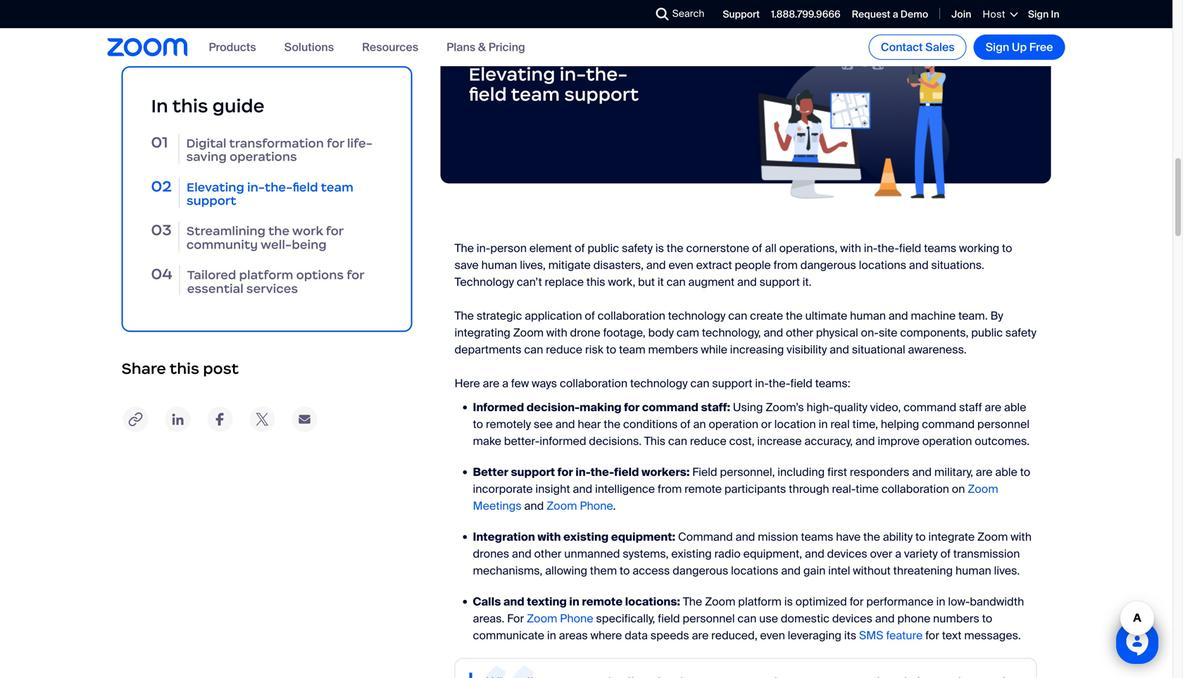 Task type: describe. For each thing, give the bounding box(es) containing it.
in- inside elevating in-the-field team support
[[247, 179, 265, 195]]

options
[[296, 267, 344, 283]]

.
[[613, 499, 616, 514]]

the inside the strategic application of collaboration technology can create the ultimate human and machine team. by integrating zoom with drone footage, body cam technology, and other physical on-site components, public safety departments can reduce risk to team members while increasing visibility and situational awareness.
[[786, 309, 803, 323]]

to inside field personnel, including first responders and military, are able to incorporate insight and intelligence from remote participants through real-time collaboration on
[[1020, 465, 1031, 480]]

digital
[[186, 135, 226, 151]]

the inside the in-person element of public safety is the cornerstone of all operations, with in-the-field teams working to save human lives, mitigate disasters, and even extract people from dangerous locations and situations. technology can't replace this work, but it can augment and support it.
[[667, 241, 684, 256]]

this for guide
[[172, 94, 208, 117]]

video,
[[870, 400, 901, 415]]

field
[[693, 465, 718, 480]]

field personnel, including first responders and military, are able to incorporate insight and intelligence from remote participants through real-time collaboration on
[[473, 465, 1031, 497]]

0 vertical spatial zoom phone link
[[547, 499, 613, 514]]

1.888.799.9666
[[771, 8, 841, 21]]

elevating for elevating in-the-field team support
[[187, 179, 244, 195]]

transformation
[[229, 135, 324, 151]]

sign for sign up free
[[986, 40, 1010, 55]]

with down and zoom phone .
[[538, 530, 561, 545]]

technology inside the strategic application of collaboration technology can create the ultimate human and machine team. by integrating zoom with drone footage, body cam technology, and other physical on-site components, public safety departments can reduce risk to team members while increasing visibility and situational awareness.
[[668, 309, 726, 323]]

mechanisms,
[[473, 564, 543, 578]]

and down the people
[[737, 275, 757, 290]]

in inside using zoom's high-quality video, command staff are able to remotely see and hear the conditions of an operation or location in real time, helping command personnel make better-informed decisions. this can reduce cost, increase accuracy, and improve operation outcomes.
[[819, 417, 828, 432]]

from inside field personnel, including first responders and military, are able to incorporate insight and intelligence from remote participants through real-time collaboration on
[[658, 482, 682, 497]]

the inside using zoom's high-quality video, command staff are able to remotely see and hear the conditions of an operation or location in real time, helping command personnel make better-informed decisions. this can reduce cost, increase accuracy, and improve operation outcomes.
[[604, 417, 621, 432]]

zoom meetings
[[473, 482, 999, 514]]

this inside the in-person element of public safety is the cornerstone of all operations, with in-the-field teams working to save human lives, mitigate disasters, and even extract people from dangerous locations and situations. technology can't replace this work, but it can augment and support it.
[[587, 275, 605, 290]]

it.
[[803, 275, 812, 290]]

and zoom phone .
[[522, 499, 616, 514]]

command down staff
[[922, 417, 975, 432]]

are inside specifically, field personnel can use domestic devices and phone numbers to communicate in areas where data speeds are reduced, even leveraging its
[[692, 628, 709, 643]]

where
[[591, 628, 622, 643]]

digital transformation for life- saving operations
[[186, 135, 373, 164]]

to right them
[[620, 564, 630, 578]]

platform inside tailored platform options for essential services
[[239, 267, 293, 283]]

can inside using zoom's high-quality video, command staff are able to remotely see and hear the conditions of an operation or location in real time, helping command personnel make better-informed decisions. this can reduce cost, increase accuracy, and improve operation outcomes.
[[668, 434, 687, 449]]

safety inside the in-person element of public safety is the cornerstone of all operations, with in-the-field teams working to save human lives, mitigate disasters, and even extract people from dangerous locations and situations. technology can't replace this work, but it can augment and support it.
[[622, 241, 653, 256]]

even inside specifically, field personnel can use domestic devices and phone numbers to communicate in areas where data speeds are reduced, even leveraging its
[[760, 628, 785, 643]]

this
[[644, 434, 666, 449]]

can up ways
[[524, 342, 543, 357]]

remote inside field personnel, including first responders and military, are able to incorporate insight and intelligence from remote participants through real-time collaboration on
[[685, 482, 722, 497]]

devices inside command and mission teams have the ability to integrate zoom with drones and other unmanned systems, existing radio equipment, and devices over a variety of transmission mechanisms, allowing them to access dangerous locations and gain intel without threatening human lives.
[[827, 547, 868, 561]]

teams:
[[815, 376, 851, 391]]

in up zoom phone
[[569, 595, 580, 609]]

sales
[[926, 40, 955, 55]]

calls and texting in remote locations:
[[473, 595, 680, 609]]

disasters,
[[594, 258, 644, 273]]

contact
[[881, 40, 923, 55]]

contact sales link
[[869, 35, 967, 60]]

to inside using zoom's high-quality video, command staff are able to remotely see and hear the conditions of an operation or location in real time, helping command personnel make better-informed decisions. this can reduce cost, increase accuracy, and improve operation outcomes.
[[473, 417, 483, 432]]

streamlining the work for community well-being
[[186, 223, 343, 252]]

and left gain
[[781, 564, 801, 578]]

for left the text
[[926, 628, 940, 643]]

extract
[[696, 258, 732, 273]]

and up it at top
[[646, 258, 666, 273]]

have
[[836, 530, 861, 545]]

join
[[952, 8, 972, 21]]

support inside elevating in-the-field team support
[[187, 193, 236, 208]]

to inside specifically, field personnel can use domestic devices and phone numbers to communicate in areas where data speeds are reduced, even leveraging its
[[982, 611, 993, 626]]

existing inside command and mission teams have the ability to integrate zoom with drones and other unmanned systems, existing radio equipment, and devices over a variety of transmission mechanisms, allowing them to access dangerous locations and gain intel without threatening human lives.
[[671, 547, 712, 561]]

can up 'staff:'
[[691, 376, 710, 391]]

components,
[[900, 326, 969, 340]]

is inside the in-person element of public safety is the cornerstone of all operations, with in-the-field teams working to save human lives, mitigate disasters, and even extract people from dangerous locations and situations. technology can't replace this work, but it can augment and support it.
[[656, 241, 664, 256]]

01
[[151, 133, 168, 152]]

personnel inside using zoom's high-quality video, command staff are able to remotely see and hear the conditions of an operation or location in real time, helping command personnel make better-informed decisions. this can reduce cost, increase accuracy, and improve operation outcomes.
[[978, 417, 1030, 432]]

integration with existing equipment:
[[473, 530, 676, 545]]

0 horizontal spatial in
[[151, 94, 168, 117]]

copy link image
[[122, 405, 150, 433]]

and down time,
[[856, 434, 875, 449]]

field up zoom's
[[791, 376, 813, 391]]

dangerous inside command and mission teams have the ability to integrate zoom with drones and other unmanned systems, existing radio equipment, and devices over a variety of transmission mechanisms, allowing them to access dangerous locations and gain intel without threatening human lives.
[[673, 564, 729, 578]]

integrate
[[929, 530, 975, 545]]

and up site
[[889, 309, 908, 323]]

for
[[507, 611, 524, 626]]

calls
[[473, 595, 501, 609]]

public inside the in-person element of public safety is the cornerstone of all operations, with in-the-field teams working to save human lives, mitigate disasters, and even extract people from dangerous locations and situations. technology can't replace this work, but it can augment and support it.
[[588, 241, 619, 256]]

body
[[648, 326, 674, 340]]

better support for in-the-field workers:
[[473, 465, 690, 480]]

locations inside the in-person element of public safety is the cornerstone of all operations, with in-the-field teams working to save human lives, mitigate disasters, and even extract people from dangerous locations and situations. technology can't replace this work, but it can augment and support it.
[[859, 258, 907, 273]]

allowing
[[545, 564, 587, 578]]

products
[[209, 40, 256, 55]]

human inside the strategic application of collaboration technology can create the ultimate human and machine team. by integrating zoom with drone footage, body cam technology, and other physical on-site components, public safety departments can reduce risk to team members while increasing visibility and situational awareness.
[[850, 309, 886, 323]]

0 vertical spatial phone
[[580, 499, 613, 514]]

social sharing element
[[122, 332, 412, 448]]

quality
[[834, 400, 868, 415]]

join link
[[952, 8, 972, 21]]

zoom down 'insight'
[[547, 499, 577, 514]]

command for video,
[[904, 400, 957, 415]]

1 horizontal spatial in
[[1051, 8, 1060, 21]]

personnel inside specifically, field personnel can use domestic devices and phone numbers to communicate in areas where data speeds are reduced, even leveraging its
[[683, 611, 735, 626]]

in inside specifically, field personnel can use domestic devices and phone numbers to communicate in areas where data speeds are reduced, even leveraging its
[[547, 628, 556, 643]]

public inside the strategic application of collaboration technology can create the ultimate human and machine team. by integrating zoom with drone footage, body cam technology, and other physical on-site components, public safety departments can reduce risk to team members while increasing visibility and situational awareness.
[[972, 326, 1003, 340]]

to up variety
[[916, 530, 926, 545]]

able for field personnel, including first responders and military, are able to incorporate insight and intelligence from remote participants through real-time collaboration on
[[995, 465, 1018, 480]]

even inside the in-person element of public safety is the cornerstone of all operations, with in-the-field teams working to save human lives, mitigate disasters, and even extract people from dangerous locations and situations. technology can't replace this work, but it can augment and support it.
[[669, 258, 694, 273]]

and down 'insight'
[[524, 499, 544, 514]]

create
[[750, 309, 783, 323]]

feature
[[886, 628, 923, 643]]

low-
[[948, 595, 970, 609]]

footage,
[[603, 326, 646, 340]]

sms feature link
[[859, 628, 923, 643]]

by
[[991, 309, 1004, 323]]

community
[[186, 237, 258, 252]]

areas.
[[473, 611, 505, 626]]

zoom inside command and mission teams have the ability to integrate zoom with drones and other unmanned systems, existing radio equipment, and devices over a variety of transmission mechanisms, allowing them to access dangerous locations and gain intel without threatening human lives.
[[978, 530, 1008, 545]]

with inside the in-person element of public safety is the cornerstone of all operations, with in-the-field teams working to save human lives, mitigate disasters, and even extract people from dangerous locations and situations. technology can't replace this work, but it can augment and support it.
[[840, 241, 861, 256]]

and down 'create'
[[764, 326, 783, 340]]

mission
[[758, 530, 798, 545]]

solutions
[[284, 40, 334, 55]]

specifically,
[[596, 611, 655, 626]]

1 vertical spatial a
[[502, 376, 509, 391]]

support inside 'elevating in-the- field team support'
[[564, 83, 639, 106]]

informed
[[473, 400, 524, 415]]

speeds
[[651, 628, 689, 643]]

threatening
[[894, 564, 953, 578]]

teams inside command and mission teams have the ability to integrate zoom with drones and other unmanned systems, existing radio equipment, and devices over a variety of transmission mechanisms, allowing them to access dangerous locations and gain intel without threatening human lives.
[[801, 530, 834, 545]]

platform inside the zoom platform is optimized for performance in low-bandwidth areas. for
[[738, 595, 782, 609]]

making
[[580, 400, 622, 415]]

collaboration inside the strategic application of collaboration technology can create the ultimate human and machine team. by integrating zoom with drone footage, body cam technology, and other physical on-site components, public safety departments can reduce risk to team members while increasing visibility and situational awareness.
[[598, 309, 666, 323]]

0 vertical spatial operation
[[709, 417, 759, 432]]

with inside command and mission teams have the ability to integrate zoom with drones and other unmanned systems, existing radio equipment, and devices over a variety of transmission mechanisms, allowing them to access dangerous locations and gain intel without threatening human lives.
[[1011, 530, 1032, 545]]

communicate
[[473, 628, 545, 643]]

host button
[[983, 8, 1017, 21]]

-
[[575, 400, 580, 415]]

real-
[[832, 482, 856, 497]]

the for strategic
[[455, 309, 474, 323]]

sign up free
[[986, 40, 1053, 55]]

to inside the in-person element of public safety is the cornerstone of all operations, with in-the-field teams working to save human lives, mitigate disasters, and even extract people from dangerous locations and situations. technology can't replace this work, but it can augment and support it.
[[1002, 241, 1013, 256]]

ability
[[883, 530, 913, 545]]

element
[[530, 241, 572, 256]]

can't
[[517, 275, 542, 290]]

plans & pricing
[[447, 40, 525, 55]]

leveraging
[[788, 628, 842, 643]]

using
[[733, 400, 763, 415]]

1 vertical spatial technology
[[630, 376, 688, 391]]

participants
[[725, 482, 786, 497]]

staff:
[[701, 400, 730, 415]]

meetings
[[473, 499, 522, 514]]

this for post
[[170, 359, 199, 378]]

operations
[[230, 149, 297, 164]]

of left the all
[[752, 241, 762, 256]]

field inside specifically, field personnel can use domestic devices and phone numbers to communicate in areas where data speeds are reduced, even leveraging its
[[658, 611, 680, 626]]

and left situations.
[[909, 258, 929, 273]]

collaboration inside field personnel, including first responders and military, are able to incorporate insight and intelligence from remote participants through real-time collaboration on
[[882, 482, 949, 497]]

safety inside the strategic application of collaboration technology can create the ultimate human and machine team. by integrating zoom with drone footage, body cam technology, and other physical on-site components, public safety departments can reduce risk to team members while increasing visibility and situational awareness.
[[1006, 326, 1037, 340]]

email image
[[291, 405, 319, 433]]

and up mechanisms,
[[512, 547, 532, 561]]

twitter image
[[248, 405, 276, 433]]

and up for
[[504, 595, 525, 609]]

departments
[[455, 342, 522, 357]]

0 vertical spatial a
[[893, 8, 899, 21]]

reduce for with
[[546, 342, 583, 357]]

of inside using zoom's high-quality video, command staff are able to remotely see and hear the conditions of an operation or location in real time, helping command personnel make better-informed decisions. this can reduce cost, increase accuracy, and improve operation outcomes.
[[680, 417, 691, 432]]

are right here
[[483, 376, 500, 391]]

elevating for elevating in-the- field team support
[[469, 63, 555, 85]]

dangerous inside the in-person element of public safety is the cornerstone of all operations, with in-the-field teams working to save human lives, mitigate disasters, and even extract people from dangerous locations and situations. technology can't replace this work, but it can augment and support it.
[[801, 258, 856, 273]]

zoom inside the zoom platform is optimized for performance in low-bandwidth areas. for
[[705, 595, 736, 609]]

bandwidth
[[970, 595, 1024, 609]]

physical
[[816, 326, 859, 340]]



Task type: locate. For each thing, give the bounding box(es) containing it.
field up work
[[293, 179, 318, 195]]

to right working
[[1002, 241, 1013, 256]]

zoom right 'on'
[[968, 482, 999, 497]]

over
[[870, 547, 893, 561]]

dangerous down operations,
[[801, 258, 856, 273]]

workers:
[[642, 465, 690, 480]]

0 vertical spatial able
[[1004, 400, 1027, 415]]

dangerous
[[801, 258, 856, 273], [673, 564, 729, 578]]

through
[[789, 482, 829, 497]]

personnel,
[[720, 465, 775, 480]]

0 vertical spatial safety
[[622, 241, 653, 256]]

0 horizontal spatial personnel
[[683, 611, 735, 626]]

is up it at top
[[656, 241, 664, 256]]

1 vertical spatial able
[[995, 465, 1018, 480]]

are right staff
[[985, 400, 1002, 415]]

devices down have
[[827, 547, 868, 561]]

a down ability
[[895, 547, 902, 561]]

0 vertical spatial platform
[[239, 267, 293, 283]]

0 horizontal spatial locations
[[731, 564, 779, 578]]

sms
[[859, 628, 884, 643]]

0 horizontal spatial is
[[656, 241, 664, 256]]

and up informed
[[556, 417, 575, 432]]

command up helping
[[904, 400, 957, 415]]

sign in
[[1028, 8, 1060, 21]]

post
[[203, 359, 239, 378]]

0 horizontal spatial team
[[321, 179, 354, 195]]

platform up use
[[738, 595, 782, 609]]

and inside specifically, field personnel can use domestic devices and phone numbers to communicate in areas where data speeds are reduced, even leveraging its
[[875, 611, 895, 626]]

and up the radio
[[736, 530, 755, 545]]

cornerstone
[[686, 241, 750, 256]]

of inside the strategic application of collaboration technology can create the ultimate human and machine team. by integrating zoom with drone footage, body cam technology, and other physical on-site components, public safety departments can reduce risk to team members while increasing visibility and situational awareness.
[[585, 309, 595, 323]]

zoom down texting
[[527, 611, 557, 626]]

risk
[[585, 342, 604, 357]]

of left an
[[680, 417, 691, 432]]

team inside the strategic application of collaboration technology can create the ultimate human and machine team. by integrating zoom with drone footage, body cam technology, and other physical on-site components, public safety departments can reduce risk to team members while increasing visibility and situational awareness.
[[619, 342, 646, 357]]

zoom meetings link
[[473, 482, 999, 514]]

the inside the zoom platform is optimized for performance in low-bandwidth areas. for
[[683, 595, 702, 609]]

this inside social sharing element
[[170, 359, 199, 378]]

0 vertical spatial remote
[[685, 482, 722, 497]]

sign left up
[[986, 40, 1010, 55]]

0 vertical spatial this
[[172, 94, 208, 117]]

the up save
[[455, 241, 474, 256]]

optimized
[[796, 595, 847, 609]]

this
[[172, 94, 208, 117], [587, 275, 605, 290], [170, 359, 199, 378]]

operation
[[709, 417, 759, 432], [923, 434, 972, 449]]

can inside the in-person element of public safety is the cornerstone of all operations, with in-the-field teams working to save human lives, mitigate disasters, and even extract people from dangerous locations and situations. technology can't replace this work, but it can augment and support it.
[[667, 275, 686, 290]]

support inside the in-person element of public safety is the cornerstone of all operations, with in-the-field teams working to save human lives, mitigate disasters, and even extract people from dangerous locations and situations. technology can't replace this work, but it can augment and support it.
[[760, 275, 800, 290]]

free
[[1030, 40, 1053, 55]]

gain
[[804, 564, 826, 578]]

team inside 'elevating in-the- field team support'
[[511, 83, 560, 106]]

for inside tailored platform options for essential services
[[347, 267, 364, 283]]

1 horizontal spatial remote
[[685, 482, 722, 497]]

for inside the zoom platform is optimized for performance in low-bandwidth areas. for
[[850, 595, 864, 609]]

field inside the in-person element of public safety is the cornerstone of all operations, with in-the-field teams working to save human lives, mitigate disasters, and even extract people from dangerous locations and situations. technology can't replace this work, but it can augment and support it.
[[899, 241, 922, 256]]

able inside using zoom's high-quality video, command staff are able to remotely see and hear the conditions of an operation or location in real time, helping command personnel make better-informed decisions. this can reduce cost, increase accuracy, and improve operation outcomes.
[[1004, 400, 1027, 415]]

conditions
[[623, 417, 678, 432]]

access
[[633, 564, 670, 578]]

field up intelligence
[[614, 465, 639, 480]]

to up make
[[473, 417, 483, 432]]

high-
[[807, 400, 834, 415]]

are right military,
[[976, 465, 993, 480]]

1 vertical spatial devices
[[832, 611, 873, 626]]

existing down the command
[[671, 547, 712, 561]]

of down integrate
[[941, 547, 951, 561]]

operation up military,
[[923, 434, 972, 449]]

0 horizontal spatial sign
[[986, 40, 1010, 55]]

a left few
[[502, 376, 509, 391]]

personnel up reduced,
[[683, 611, 735, 626]]

0 horizontal spatial remote
[[582, 595, 623, 609]]

devices up its
[[832, 611, 873, 626]]

0 vertical spatial other
[[786, 326, 814, 340]]

1 horizontal spatial dangerous
[[801, 258, 856, 273]]

text
[[942, 628, 962, 643]]

team for elevating in-the- field team support
[[511, 83, 560, 106]]

zoom inside the strategic application of collaboration technology can create the ultimate human and machine team. by integrating zoom with drone footage, body cam technology, and other physical on-site components, public safety departments can reduce risk to team members while increasing visibility and situational awareness.
[[513, 326, 544, 340]]

1 horizontal spatial other
[[786, 326, 814, 340]]

for up its
[[850, 595, 864, 609]]

0 vertical spatial in
[[1051, 8, 1060, 21]]

1 vertical spatial phone
[[560, 611, 594, 626]]

replace
[[545, 275, 584, 290]]

2 vertical spatial this
[[170, 359, 199, 378]]

demo
[[901, 8, 929, 21]]

the up over
[[864, 530, 880, 545]]

0 horizontal spatial from
[[658, 482, 682, 497]]

1 vertical spatial from
[[658, 482, 682, 497]]

is up "domestic" in the bottom right of the page
[[785, 595, 793, 609]]

from down workers:
[[658, 482, 682, 497]]

site
[[879, 326, 898, 340]]

public up disasters, at the top of page
[[588, 241, 619, 256]]

0 vertical spatial teams
[[924, 241, 957, 256]]

able inside field personnel, including first responders and military, are able to incorporate insight and intelligence from remote participants through real-time collaboration on
[[995, 465, 1018, 480]]

the inside command and mission teams have the ability to integrate zoom with drones and other unmanned systems, existing radio equipment, and devices over a variety of transmission mechanisms, allowing them to access dangerous locations and gain intel without threatening human lives.
[[864, 530, 880, 545]]

up
[[1012, 40, 1027, 55]]

remote down the field
[[685, 482, 722, 497]]

2 vertical spatial human
[[956, 564, 992, 578]]

human down transmission
[[956, 564, 992, 578]]

1 horizontal spatial sign
[[1028, 8, 1049, 21]]

the left work
[[268, 223, 290, 239]]

and
[[646, 258, 666, 273], [909, 258, 929, 273], [737, 275, 757, 290], [889, 309, 908, 323], [764, 326, 783, 340], [830, 342, 849, 357], [556, 417, 575, 432], [856, 434, 875, 449], [912, 465, 932, 480], [573, 482, 593, 497], [524, 499, 544, 514], [736, 530, 755, 545], [512, 547, 532, 561], [805, 547, 825, 561], [781, 564, 801, 578], [504, 595, 525, 609], [875, 611, 895, 626]]

pricing
[[489, 40, 525, 55]]

work
[[292, 223, 323, 239]]

to up messages. on the right
[[982, 611, 993, 626]]

1 vertical spatial in
[[151, 94, 168, 117]]

field left working
[[899, 241, 922, 256]]

phone
[[898, 611, 931, 626]]

sign up free
[[1028, 8, 1049, 21]]

in inside the zoom platform is optimized for performance in low-bandwidth areas. for
[[936, 595, 946, 609]]

able up outcomes.
[[1004, 400, 1027, 415]]

command for for
[[642, 400, 699, 415]]

0 vertical spatial personnel
[[978, 417, 1030, 432]]

helping
[[881, 417, 919, 432]]

search image
[[656, 8, 669, 20], [656, 8, 669, 20]]

0 vertical spatial human
[[481, 258, 517, 273]]

for inside digital transformation for life- saving operations
[[327, 135, 344, 151]]

in left low-
[[936, 595, 946, 609]]

for up 'insight'
[[558, 465, 573, 480]]

staff
[[959, 400, 982, 415]]

are inside field personnel, including first responders and military, are able to incorporate insight and intelligence from remote participants through real-time collaboration on
[[976, 465, 993, 480]]

1 horizontal spatial existing
[[671, 547, 712, 561]]

1 horizontal spatial team
[[511, 83, 560, 106]]

1 horizontal spatial platform
[[738, 595, 782, 609]]

operations,
[[779, 241, 838, 256]]

devices inside specifically, field personnel can use domestic devices and phone numbers to communicate in areas where data speeds are reduced, even leveraging its
[[832, 611, 873, 626]]

personnel
[[978, 417, 1030, 432], [683, 611, 735, 626]]

zoom logo image
[[107, 38, 188, 56]]

collaboration up making
[[560, 376, 628, 391]]

from down the all
[[774, 258, 798, 273]]

1 horizontal spatial elevating
[[469, 63, 555, 85]]

the- inside the in-person element of public safety is the cornerstone of all operations, with in-the-field teams working to save human lives, mitigate disasters, and even extract people from dangerous locations and situations. technology can't replace this work, but it can augment and support it.
[[878, 241, 899, 256]]

for up 'conditions'
[[624, 400, 640, 415]]

0 horizontal spatial elevating
[[187, 179, 244, 195]]

0 horizontal spatial teams
[[801, 530, 834, 545]]

command up 'conditions'
[[642, 400, 699, 415]]

systems,
[[623, 547, 669, 561]]

intelligence
[[595, 482, 655, 497]]

1 vertical spatial locations
[[731, 564, 779, 578]]

are inside using zoom's high-quality video, command staff are able to remotely see and hear the conditions of an operation or location in real time, helping command personnel make better-informed decisions. this can reduce cost, increase accuracy, and improve operation outcomes.
[[985, 400, 1002, 415]]

can up reduced,
[[738, 611, 757, 626]]

zoom up transmission
[[978, 530, 1008, 545]]

0 horizontal spatial even
[[669, 258, 694, 273]]

1 vertical spatial dangerous
[[673, 564, 729, 578]]

reduce
[[546, 342, 583, 357], [690, 434, 727, 449]]

of up mitigate
[[575, 241, 585, 256]]

1 vertical spatial platform
[[738, 595, 782, 609]]

remotely
[[486, 417, 531, 432]]

elevating down the pricing
[[469, 63, 555, 85]]

technology
[[668, 309, 726, 323], [630, 376, 688, 391]]

visibility
[[787, 342, 827, 357]]

team down the pricing
[[511, 83, 560, 106]]

1 horizontal spatial teams
[[924, 241, 957, 256]]

human inside the in-person element of public safety is the cornerstone of all operations, with in-the-field teams working to save human lives, mitigate disasters, and even extract people from dangerous locations and situations. technology can't replace this work, but it can augment and support it.
[[481, 258, 517, 273]]

variety
[[904, 547, 938, 561]]

locations up site
[[859, 258, 907, 273]]

zoom phone link down texting
[[527, 611, 594, 626]]

1 vertical spatial public
[[972, 326, 1003, 340]]

1 horizontal spatial from
[[774, 258, 798, 273]]

here
[[455, 376, 480, 391]]

see
[[534, 417, 553, 432]]

0 horizontal spatial existing
[[564, 530, 609, 545]]

1 vertical spatial human
[[850, 309, 886, 323]]

locations inside command and mission teams have the ability to integrate zoom with drones and other unmanned systems, existing radio equipment, and devices over a variety of transmission mechanisms, allowing them to access dangerous locations and gain intel without threatening human lives.
[[731, 564, 779, 578]]

decision
[[527, 400, 575, 415]]

collaboration down responders
[[882, 482, 949, 497]]

all
[[765, 241, 777, 256]]

the- inside 'elevating in-the- field team support'
[[586, 63, 628, 85]]

the inside streamlining the work for community well-being
[[268, 223, 290, 239]]

plans & pricing link
[[447, 40, 525, 55]]

while
[[701, 342, 728, 357]]

a inside command and mission teams have the ability to integrate zoom with drones and other unmanned systems, existing radio equipment, and devices over a variety of transmission mechanisms, allowing them to access dangerous locations and gain intel without threatening human lives.
[[895, 547, 902, 561]]

team down footage,
[[619, 342, 646, 357]]

plans
[[447, 40, 476, 55]]

areas
[[559, 628, 588, 643]]

ultimate
[[806, 309, 848, 323]]

locations down equipment,
[[731, 564, 779, 578]]

lives.
[[994, 564, 1020, 578]]

1 vertical spatial remote
[[582, 595, 623, 609]]

incorporate
[[473, 482, 533, 497]]

can inside specifically, field personnel can use domestic devices and phone numbers to communicate in areas where data speeds are reduced, even leveraging its
[[738, 611, 757, 626]]

1 vertical spatial the
[[455, 309, 474, 323]]

1 vertical spatial team
[[321, 179, 354, 195]]

2 vertical spatial team
[[619, 342, 646, 357]]

it
[[658, 275, 664, 290]]

0 vertical spatial the
[[455, 241, 474, 256]]

technology down members
[[630, 376, 688, 391]]

are right speeds
[[692, 628, 709, 643]]

team for elevating in-the-field team support
[[321, 179, 354, 195]]

zoom down application
[[513, 326, 544, 340]]

0 vertical spatial collaboration
[[598, 309, 666, 323]]

and up gain
[[805, 547, 825, 561]]

1 horizontal spatial public
[[972, 326, 1003, 340]]

radio
[[715, 547, 741, 561]]

elevating in-the- field team support
[[469, 63, 639, 106]]

elevating down saving
[[187, 179, 244, 195]]

0 horizontal spatial reduce
[[546, 342, 583, 357]]

share this post
[[122, 359, 239, 378]]

04
[[151, 264, 172, 284]]

them
[[590, 564, 617, 578]]

1 horizontal spatial personnel
[[978, 417, 1030, 432]]

improve
[[878, 434, 920, 449]]

public down by in the right top of the page
[[972, 326, 1003, 340]]

contact sales
[[881, 40, 955, 55]]

the left cornerstone
[[667, 241, 684, 256]]

2 vertical spatial a
[[895, 547, 902, 561]]

the right locations: at the right of the page
[[683, 595, 702, 609]]

the in-person element of public safety is the cornerstone of all operations, with in-the-field teams working to save human lives, mitigate disasters, and even extract people from dangerous locations and situations. technology can't replace this work, but it can augment and support it.
[[455, 241, 1013, 290]]

dangerous down the radio
[[673, 564, 729, 578]]

for inside streamlining the work for community well-being
[[326, 223, 343, 239]]

sign for sign in
[[1028, 8, 1049, 21]]

ways
[[532, 376, 557, 391]]

1 vertical spatial operation
[[923, 434, 972, 449]]

this left work,
[[587, 275, 605, 290]]

2 horizontal spatial human
[[956, 564, 992, 578]]

the inside the in-person element of public safety is the cornerstone of all operations, with in-the-field teams working to save human lives, mitigate disasters, and even extract people from dangerous locations and situations. technology can't replace this work, but it can augment and support it.
[[455, 241, 474, 256]]

devices
[[827, 547, 868, 561], [832, 611, 873, 626]]

0 vertical spatial from
[[774, 258, 798, 273]]

1 horizontal spatial is
[[785, 595, 793, 609]]

personnel up outcomes.
[[978, 417, 1030, 432]]

able down outcomes.
[[995, 465, 1018, 480]]

with up lives.
[[1011, 530, 1032, 545]]

the for zoom
[[683, 595, 702, 609]]

a
[[893, 8, 899, 21], [502, 376, 509, 391], [895, 547, 902, 561]]

0 vertical spatial sign
[[1028, 8, 1049, 21]]

field inside elevating in-the-field team support
[[293, 179, 318, 195]]

the zoom platform is optimized for performance in low-bandwidth areas. for
[[473, 595, 1024, 626]]

existing up the unmanned
[[564, 530, 609, 545]]

1 vertical spatial this
[[587, 275, 605, 290]]

team down life-
[[321, 179, 354, 195]]

can up technology,
[[728, 309, 748, 323]]

other up allowing on the left of page
[[534, 547, 562, 561]]

technology
[[455, 275, 514, 290]]

zoom phone
[[527, 611, 594, 626]]

1 vertical spatial teams
[[801, 530, 834, 545]]

the inside the strategic application of collaboration technology can create the ultimate human and machine team. by integrating zoom with drone footage, body cam technology, and other physical on-site components, public safety departments can reduce risk to team members while increasing visibility and situational awareness.
[[455, 309, 474, 323]]

1 vertical spatial safety
[[1006, 326, 1037, 340]]

drones
[[473, 547, 509, 561]]

0 vertical spatial even
[[669, 258, 694, 273]]

1 vertical spatial elevating
[[187, 179, 244, 195]]

1 horizontal spatial reduce
[[690, 434, 727, 449]]

and down better support for in-the-field workers: at the bottom
[[573, 482, 593, 497]]

02
[[151, 177, 172, 196]]

0 horizontal spatial dangerous
[[673, 564, 729, 578]]

zoom's
[[766, 400, 804, 415]]

1 horizontal spatial operation
[[923, 434, 972, 449]]

host
[[983, 8, 1006, 21]]

of inside command and mission teams have the ability to integrate zoom with drones and other unmanned systems, existing radio equipment, and devices over a variety of transmission mechanisms, allowing them to access dangerous locations and gain intel without threatening human lives.
[[941, 547, 951, 561]]

technology up the cam
[[668, 309, 726, 323]]

drone surveillance image
[[685, 13, 1023, 212]]

0 vertical spatial elevating
[[469, 63, 555, 85]]

able for using zoom's high-quality video, command staff are able to remotely see and hear the conditions of an operation or location in real time, helping command personnel make better-informed decisions. this can reduce cost, increase accuracy, and improve operation outcomes.
[[1004, 400, 1027, 415]]

2 vertical spatial the
[[683, 595, 702, 609]]

0 vertical spatial reduce
[[546, 342, 583, 357]]

awareness.
[[908, 342, 967, 357]]

0 vertical spatial team
[[511, 83, 560, 106]]

1 vertical spatial personnel
[[683, 611, 735, 626]]

with right operations,
[[840, 241, 861, 256]]

0 vertical spatial is
[[656, 241, 664, 256]]

other inside the strategic application of collaboration technology can create the ultimate human and machine team. by integrating zoom with drone footage, body cam technology, and other physical on-site components, public safety departments can reduce risk to team members while increasing visibility and situational awareness.
[[786, 326, 814, 340]]

1 horizontal spatial locations
[[859, 258, 907, 273]]

0 vertical spatial existing
[[564, 530, 609, 545]]

reduce for an
[[690, 434, 727, 449]]

1 vertical spatial reduce
[[690, 434, 727, 449]]

time
[[856, 482, 879, 497]]

search
[[672, 7, 705, 20]]

facebook image
[[206, 405, 234, 433]]

integration
[[473, 530, 535, 545]]

teams
[[924, 241, 957, 256], [801, 530, 834, 545]]

is inside the zoom platform is optimized for performance in low-bandwidth areas. for
[[785, 595, 793, 609]]

well-
[[261, 237, 292, 252]]

support
[[723, 8, 760, 21]]

to inside the strategic application of collaboration technology can create the ultimate human and machine team. by integrating zoom with drone footage, body cam technology, and other physical on-site components, public safety departments can reduce risk to team members while increasing visibility and situational awareness.
[[606, 342, 616, 357]]

in up free
[[1051, 8, 1060, 21]]

0 vertical spatial dangerous
[[801, 258, 856, 273]]

elevating in-the-field team support
[[187, 179, 354, 208]]

and up sms feature link
[[875, 611, 895, 626]]

1 horizontal spatial even
[[760, 628, 785, 643]]

from inside the in-person element of public safety is the cornerstone of all operations, with in-the-field teams working to save human lives, mitigate disasters, and even extract people from dangerous locations and situations. technology can't replace this work, but it can augment and support it.
[[774, 258, 798, 273]]

1 horizontal spatial safety
[[1006, 326, 1037, 340]]

team.
[[959, 309, 988, 323]]

human inside command and mission teams have the ability to integrate zoom with drones and other unmanned systems, existing radio equipment, and devices over a variety of transmission mechanisms, allowing them to access dangerous locations and gain intel without threatening human lives.
[[956, 564, 992, 578]]

intel
[[829, 564, 850, 578]]

resources button
[[362, 40, 419, 55]]

0 vertical spatial public
[[588, 241, 619, 256]]

increasing
[[730, 342, 784, 357]]

1 vertical spatial zoom phone link
[[527, 611, 594, 626]]

0 vertical spatial devices
[[827, 547, 868, 561]]

elevating inside 'elevating in-the- field team support'
[[469, 63, 555, 85]]

0 horizontal spatial platform
[[239, 267, 293, 283]]

2 vertical spatial collaboration
[[882, 482, 949, 497]]

sign inside sign up free link
[[986, 40, 1010, 55]]

in- inside 'elevating in-the- field team support'
[[560, 63, 586, 85]]

elevating inside elevating in-the-field team support
[[187, 179, 244, 195]]

other inside command and mission teams have the ability to integrate zoom with drones and other unmanned systems, existing radio equipment, and devices over a variety of transmission mechanisms, allowing them to access dangerous locations and gain intel without threatening human lives.
[[534, 547, 562, 561]]

accuracy,
[[805, 434, 853, 449]]

0 horizontal spatial operation
[[709, 417, 759, 432]]

operation up cost,
[[709, 417, 759, 432]]

sign up free link
[[974, 35, 1065, 60]]

is
[[656, 241, 664, 256], [785, 595, 793, 609]]

reduce down drone
[[546, 342, 583, 357]]

linkedin image
[[164, 405, 192, 433]]

in up 01
[[151, 94, 168, 117]]

its
[[844, 628, 857, 643]]

zoom inside zoom meetings
[[968, 482, 999, 497]]

the for in-
[[455, 241, 474, 256]]

0 horizontal spatial safety
[[622, 241, 653, 256]]

and down physical
[[830, 342, 849, 357]]

1 vertical spatial other
[[534, 547, 562, 561]]

and left military,
[[912, 465, 932, 480]]

with down application
[[546, 326, 568, 340]]

human up on-
[[850, 309, 886, 323]]

real
[[831, 417, 850, 432]]

1 vertical spatial sign
[[986, 40, 1010, 55]]

0 horizontal spatial other
[[534, 547, 562, 561]]

0 horizontal spatial human
[[481, 258, 517, 273]]

team inside elevating in-the-field team support
[[321, 179, 354, 195]]

with inside the strategic application of collaboration technology can create the ultimate human and machine team. by integrating zoom with drone footage, body cam technology, and other physical on-site components, public safety departments can reduce risk to team members while increasing visibility and situational awareness.
[[546, 326, 568, 340]]

field inside 'elevating in-the- field team support'
[[469, 83, 507, 106]]

human down person
[[481, 258, 517, 273]]

equipment:
[[611, 530, 676, 545]]

reduce inside using zoom's high-quality video, command staff are able to remotely see and hear the conditions of an operation or location in real time, helping command personnel make better-informed decisions. this can reduce cost, increase accuracy, and improve operation outcomes.
[[690, 434, 727, 449]]

1 vertical spatial existing
[[671, 547, 712, 561]]

the up decisions.
[[604, 417, 621, 432]]

the- inside elevating in-the-field team support
[[265, 179, 293, 195]]

reduce inside the strategic application of collaboration technology can create the ultimate human and machine team. by integrating zoom with drone footage, body cam technology, and other physical on-site components, public safety departments can reduce risk to team members while increasing visibility and situational awareness.
[[546, 342, 583, 357]]

teams inside the in-person element of public safety is the cornerstone of all operations, with in-the-field teams working to save human lives, mitigate disasters, and even extract people from dangerous locations and situations. technology can't replace this work, but it can augment and support it.
[[924, 241, 957, 256]]

1 vertical spatial collaboration
[[560, 376, 628, 391]]

platform down well-
[[239, 267, 293, 283]]

0 vertical spatial locations
[[859, 258, 907, 273]]

1 vertical spatial is
[[785, 595, 793, 609]]

the right 'create'
[[786, 309, 803, 323]]



Task type: vqa. For each thing, say whether or not it's contained in the screenshot.
them
yes



